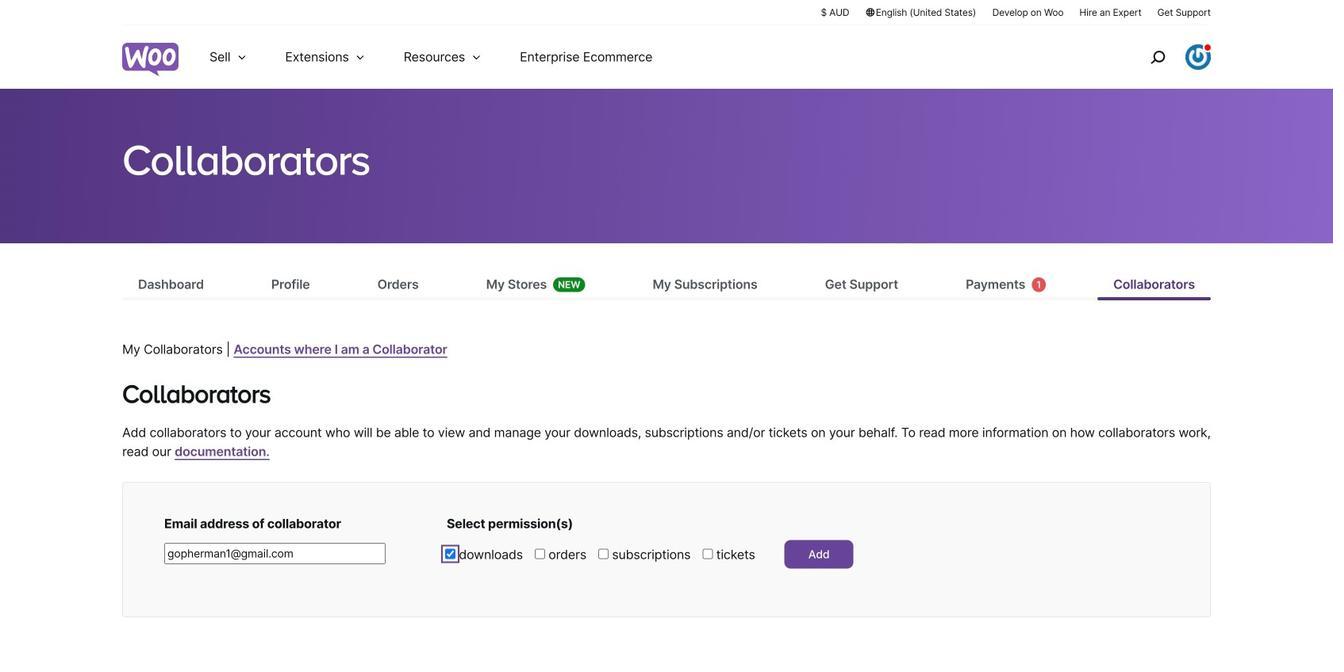 Task type: describe. For each thing, give the bounding box(es) containing it.
open account menu image
[[1186, 44, 1211, 70]]



Task type: vqa. For each thing, say whether or not it's contained in the screenshot.
angle down icon
no



Task type: locate. For each thing, give the bounding box(es) containing it.
None checkbox
[[598, 549, 609, 560], [703, 549, 713, 560], [598, 549, 609, 560], [703, 549, 713, 560]]

service navigation menu element
[[1117, 31, 1211, 83]]

None checkbox
[[445, 549, 455, 560], [535, 549, 545, 560], [445, 549, 455, 560], [535, 549, 545, 560]]

search image
[[1145, 44, 1170, 70]]



